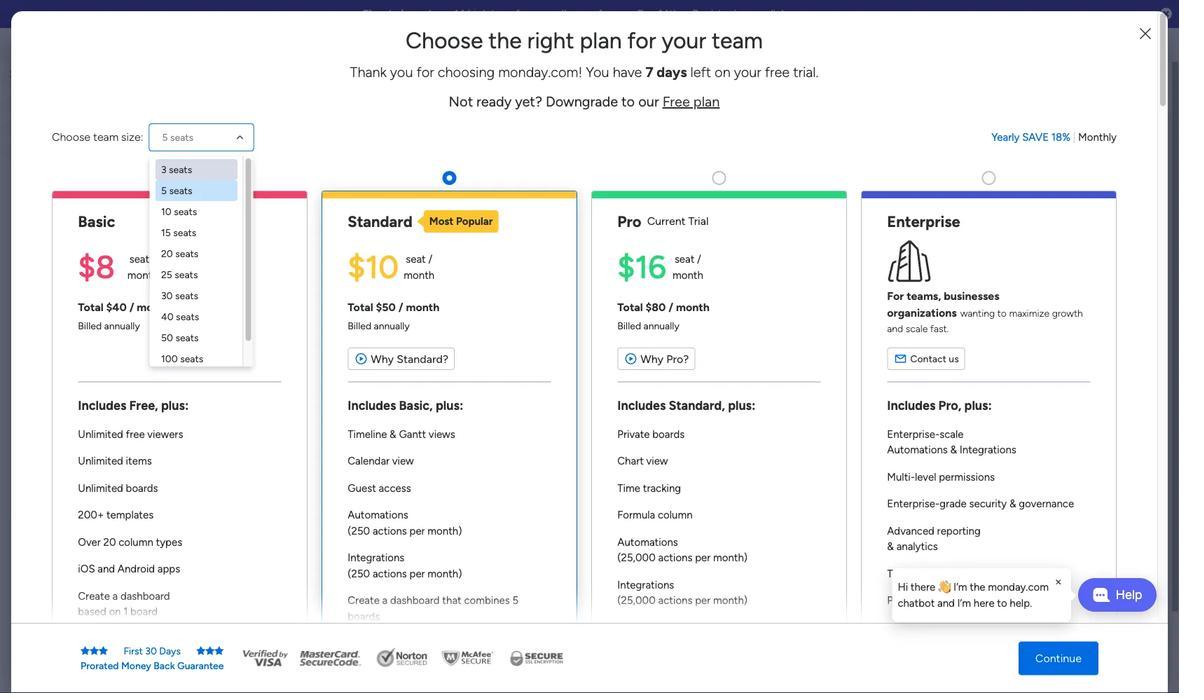 Task type: locate. For each thing, give the bounding box(es) containing it.
plus: inside pro tier selected option
[[728, 398, 756, 413]]

1 horizontal spatial combines
[[734, 621, 780, 634]]

/ right '$80'
[[669, 300, 674, 313]]

3 seat from the left
[[675, 253, 695, 266]]

enterprise- inside the enterprise-scale automations & integrations
[[887, 428, 940, 441]]

1 why from the left
[[371, 352, 394, 365]]

integrations inside integrations (250 actions per month)
[[348, 552, 405, 564]]

learn down getting
[[1004, 590, 1028, 602]]

seat for $16
[[675, 253, 695, 266]]

have
[[613, 64, 642, 81]]

1 vertical spatial 10
[[782, 621, 794, 634]]

choose
[[406, 27, 483, 54], [52, 130, 90, 144]]

templates inside button
[[1048, 488, 1099, 501]]

dashboard for create a dashboard that combines 5 boards
[[390, 594, 440, 607]]

3 billed from the left
[[618, 320, 641, 332]]

month) up create a dashboard that combines 10 boards
[[713, 594, 748, 607]]

templates up over 20 column types on the bottom of page
[[106, 509, 154, 521]]

0 horizontal spatial 50
[[161, 332, 173, 344]]

& inside advanced reporting & analytics
[[887, 540, 894, 553]]

2 horizontal spatial help
[[1116, 587, 1143, 602]]

ssl encrypted image
[[501, 648, 571, 669]]

0 horizontal spatial billed
[[78, 320, 102, 332]]

choose for choose team size:
[[52, 130, 90, 144]]

1 horizontal spatial 10
[[782, 621, 794, 634]]

unlimited boards
[[78, 482, 158, 495]]

4 plus: from the left
[[965, 398, 992, 413]]

remove from favorites image
[[239, 284, 253, 298]]

15
[[161, 227, 171, 239]]

unlimited free viewers
[[78, 428, 183, 441]]

0 vertical spatial on
[[715, 64, 731, 81]]

our left free on the right top of page
[[639, 93, 659, 110]]

5 inside create a dashboard that combines 5 boards
[[513, 594, 519, 607]]

1 horizontal spatial us
[[949, 353, 959, 365]]

/ right $40
[[129, 300, 134, 313]]

0 vertical spatial enterprise-
[[887, 428, 940, 441]]

annually for $16
[[644, 320, 680, 332]]

1 horizontal spatial get
[[1049, 657, 1064, 669]]

(250 for integrations (250 actions per month)
[[348, 567, 370, 580]]

viewers
[[147, 428, 183, 441]]

monday.com up the help.
[[988, 581, 1049, 594]]

50 down 40
[[161, 332, 173, 344]]

month) inside automations (25,000 actions per month)
[[713, 552, 748, 564]]

column inside basic tier selected option
[[119, 536, 153, 548]]

templates inside boost your workflow in minutes with ready-made templates
[[1020, 457, 1070, 470]]

that down here
[[982, 621, 1001, 634]]

dashboard for create a dashboard that combines 50 boards
[[930, 621, 980, 634]]

learn inside getting started learn how monday.com works
[[1004, 590, 1028, 602]]

component image
[[76, 306, 89, 319]]

2 (250 from the top
[[348, 567, 370, 580]]

1 vertical spatial main
[[125, 452, 153, 467]]

automations for automations (250 actions per month)
[[348, 509, 408, 521]]

1 horizontal spatial in
[[1063, 440, 1072, 454]]

a inside create a dashboard that combines 10 boards
[[652, 621, 657, 634]]

create for create a dashboard based on 1 board
[[78, 590, 110, 602]]

1 horizontal spatial monday.com
[[1051, 590, 1108, 602]]

1 horizontal spatial automations
[[618, 536, 678, 548]]

& inside the enterprise-scale automations & integrations
[[951, 444, 957, 456]]

pro?
[[667, 352, 689, 365]]

boards inside basic tier selected option
[[126, 482, 158, 495]]

view right "chart"
[[647, 455, 668, 468]]

total inside total $40 / month billed annually
[[78, 300, 103, 313]]

that for includes pro, plus:
[[982, 621, 1001, 634]]

month) for automations (25,000 actions per month)
[[713, 552, 748, 564]]

photo
[[1043, 176, 1071, 189]]

(25,000 down automations (25,000 actions per month)
[[618, 594, 656, 607]]

a inside create a dashboard based on 1 board
[[112, 590, 118, 602]]

current
[[647, 215, 686, 228]]

that inside create a dashboard that combines 5 boards
[[442, 594, 462, 607]]

0 horizontal spatial for
[[417, 64, 434, 81]]

0 horizontal spatial work
[[94, 308, 115, 320]]

my
[[78, 410, 97, 425]]

seat inside $10 seat / month
[[406, 253, 426, 266]]

inspired
[[1009, 533, 1049, 546]]

the inside hi there 👋,  i'm the monday.com chatbot and i'm here to help.
[[970, 581, 986, 594]]

based
[[78, 606, 106, 618]]

per up integrations (250 actions per month)
[[410, 525, 425, 537]]

1 total from the left
[[78, 300, 103, 313]]

1 vertical spatial work
[[142, 471, 165, 484]]

learn down center
[[1004, 657, 1028, 669]]

automations inside the enterprise-scale automations & integrations
[[887, 444, 948, 456]]

0 horizontal spatial 10
[[161, 206, 171, 218]]

automations (25,000 actions per month)
[[618, 536, 748, 564]]

not
[[449, 93, 473, 110]]

0 vertical spatial main
[[186, 308, 208, 320]]

scale inside the enterprise-scale automations & integrations
[[940, 428, 964, 441]]

getting started element
[[948, 559, 1158, 616]]

dialog
[[892, 568, 1072, 622]]

contact
[[911, 353, 947, 365]]

in left minutes
[[1063, 440, 1072, 454]]

create inside create a dashboard that combines 50 boards
[[887, 621, 919, 634]]

month right "$10" at the top of page
[[404, 269, 435, 282]]

support
[[932, 594, 968, 607], [1066, 657, 1100, 669]]

next
[[411, 8, 433, 20]]

automations inside automations (250 actions per month)
[[348, 509, 408, 521]]

2 billed from the left
[[348, 320, 372, 332]]

1 vertical spatial column
[[119, 536, 153, 548]]

management down the project management
[[118, 308, 176, 320]]

5 up 3 at the left top of page
[[162, 131, 168, 143]]

main right >
[[186, 308, 208, 320]]

and inside hi there 👋,  i'm the monday.com chatbot and i'm here to help.
[[938, 597, 955, 609]]

combines for includes pro, plus:
[[1004, 621, 1050, 634]]

seat up the project management
[[129, 253, 149, 266]]

enterprise- down includes pro, plus:
[[887, 428, 940, 441]]

works
[[1111, 590, 1136, 602]]

billed up why standard? button
[[348, 320, 372, 332]]

create for create a dashboard that combines 50 boards
[[887, 621, 919, 634]]

1 horizontal spatial your
[[734, 64, 762, 81]]

includes free, plus:
[[78, 398, 189, 413]]

most popular section head
[[417, 210, 499, 233]]

total inside total $80 / month billed annually
[[618, 300, 643, 313]]

/ inside total $40 / month billed annually
[[129, 300, 134, 313]]

join
[[480, 8, 500, 20]]

for
[[887, 289, 904, 303]]

work right component icon
[[94, 308, 115, 320]]

made
[[989, 457, 1017, 470]]

2 horizontal spatial annually
[[644, 320, 680, 332]]

5 seats up 3 seats
[[162, 131, 193, 143]]

2 vertical spatial 5
[[513, 594, 519, 607]]

2 plus: from the left
[[436, 398, 463, 413]]

1 vertical spatial help
[[1004, 641, 1025, 653]]

2 horizontal spatial your
[[989, 440, 1011, 454]]

plus: inside standard tier selected option
[[436, 398, 463, 413]]

0 vertical spatial column
[[658, 509, 693, 521]]

0 vertical spatial (250
[[348, 525, 370, 537]]

(250 inside integrations (250 actions per month)
[[348, 567, 370, 580]]

total down public board image
[[78, 300, 103, 313]]

to inside hi there 👋,  i'm the monday.com chatbot and i'm here to help.
[[997, 597, 1008, 609]]

& up ready-
[[951, 444, 957, 456]]

1 vertical spatial support
[[1066, 657, 1100, 669]]

per inside integrations (25,000 actions per month)
[[695, 594, 711, 607]]

billed for $10
[[348, 320, 372, 332]]

boards inside create a dashboard that combines 10 boards
[[618, 637, 650, 650]]

types
[[156, 536, 182, 548]]

work for work management > main workspace
[[94, 308, 115, 320]]

help center element
[[948, 627, 1158, 683]]

20 right over at the left bottom of the page
[[103, 536, 116, 548]]

4 includes from the left
[[887, 398, 936, 413]]

dashboard inside create a dashboard that combines 5 boards
[[390, 594, 440, 607]]

month right $16
[[673, 269, 704, 282]]

unlimited for unlimited items
[[78, 455, 123, 468]]

2 vertical spatial help
[[1072, 657, 1097, 672]]

to
[[622, 93, 635, 110], [998, 307, 1007, 319], [997, 597, 1008, 609]]

trial
[[689, 215, 709, 228]]

0 horizontal spatial that
[[442, 594, 462, 607]]

learn inside help center learn and get support
[[1004, 657, 1028, 669]]

save
[[1023, 131, 1049, 143]]

seats up 15 seats
[[174, 206, 197, 218]]

2 seat from the left
[[406, 253, 426, 266]]

0 vertical spatial management
[[118, 308, 176, 320]]

per up create a dashboard that combines 5 boards
[[410, 567, 425, 580]]

(250
[[348, 525, 370, 537], [348, 567, 370, 580]]

0 vertical spatial free
[[765, 64, 790, 81]]

management down "main workspace"
[[168, 471, 230, 484]]

seat for $10
[[406, 253, 426, 266]]

0 horizontal spatial plan
[[580, 27, 622, 54]]

/ inside total $50 / month billed annually
[[399, 300, 403, 313]]

0 horizontal spatial monday.com
[[988, 581, 1049, 594]]

0 vertical spatial 10
[[161, 206, 171, 218]]

per
[[410, 525, 425, 537], [695, 552, 711, 564], [410, 567, 425, 580], [695, 594, 711, 607]]

2 horizontal spatial combines
[[1004, 621, 1050, 634]]

1 vertical spatial (250
[[348, 567, 370, 580]]

1 unlimited from the top
[[78, 428, 123, 441]]

boards for create a dashboard that combines 5 boards
[[348, 610, 380, 623]]

view inside pro tier selected option
[[647, 455, 668, 468]]

get down center
[[1049, 657, 1064, 669]]

plus: right standard,
[[728, 398, 756, 413]]

days
[[159, 645, 181, 657]]

1 enterprise- from the top
[[887, 428, 940, 441]]

0 vertical spatial our
[[532, 8, 547, 20]]

0 vertical spatial get
[[989, 533, 1006, 546]]

3 unlimited from the top
[[78, 482, 123, 495]]

month inside $16 seat / month
[[673, 269, 704, 282]]

choose the right plan for your team heading
[[406, 27, 763, 54]]

help inside help center learn and get support
[[1004, 641, 1025, 653]]

free plan link
[[663, 93, 720, 110]]

1 horizontal spatial for
[[516, 8, 529, 20]]

includes inside standard tier selected option
[[348, 398, 396, 413]]

button padding image
[[1139, 27, 1153, 41]]

2 total from the left
[[348, 300, 373, 313]]

0 vertical spatial the
[[489, 27, 522, 54]]

0 vertical spatial scale
[[906, 323, 928, 335]]

3 annually from the left
[[644, 320, 680, 332]]

one
[[745, 8, 763, 20]]

plus:
[[161, 398, 189, 413], [436, 398, 463, 413], [728, 398, 756, 413], [965, 398, 992, 413]]

that down integrations (25,000 actions per month)
[[712, 621, 731, 634]]

30 up work management > main workspace
[[161, 290, 172, 302]]

prorated money back guarantee
[[81, 660, 224, 672]]

basic,
[[399, 398, 433, 413]]

40
[[161, 311, 173, 323]]

month) up integrations (250 actions per month)
[[428, 525, 462, 537]]

a down the chatbot
[[922, 621, 927, 634]]

0 horizontal spatial scale
[[906, 323, 928, 335]]

per up integrations (25,000 actions per month)
[[695, 552, 711, 564]]

actions for automations (25,000 actions per month)
[[658, 552, 693, 564]]

premium
[[887, 594, 929, 607]]

get left inspired
[[989, 533, 1006, 546]]

1 seat from the left
[[129, 253, 149, 266]]

includes down update
[[78, 398, 126, 413]]

includes inside pro tier selected option
[[618, 398, 666, 413]]

includes inside basic tier selected option
[[78, 398, 126, 413]]

seat right "$10" at the top of page
[[406, 253, 426, 266]]

0 horizontal spatial the
[[489, 27, 522, 54]]

1 annually from the left
[[104, 320, 140, 332]]

1 vertical spatial 30
[[145, 645, 157, 657]]

month for $10 seat / month
[[404, 269, 435, 282]]

0 vertical spatial your
[[1029, 135, 1054, 150]]

1 vertical spatial (25,000
[[618, 594, 656, 607]]

left
[[691, 64, 711, 81]]

integrations (25,000 actions per month)
[[618, 579, 748, 607]]

started
[[1041, 574, 1073, 586]]

2 horizontal spatial integrations
[[960, 444, 1017, 456]]

(250 down automations (250 actions per month)
[[348, 567, 370, 580]]

chat bot icon image
[[1093, 588, 1110, 602]]

month up the project management
[[127, 269, 158, 282]]

1 vertical spatial to
[[998, 307, 1007, 319]]

0 vertical spatial work
[[94, 308, 115, 320]]

multi-
[[887, 471, 915, 483]]

1 horizontal spatial 20
[[161, 248, 173, 260]]

2 star image from the left
[[206, 646, 215, 656]]

why inside why standard? button
[[371, 352, 394, 365]]

terry turtle image
[[1140, 34, 1163, 56]]

2 horizontal spatial total
[[618, 300, 643, 313]]

create inside create a dashboard that combines 10 boards
[[618, 621, 650, 634]]

plus: up views in the bottom left of the page
[[436, 398, 463, 413]]

work
[[94, 308, 115, 320], [142, 471, 165, 484]]

monday.com!
[[498, 64, 583, 81]]

create inside create a dashboard that combines 5 boards
[[348, 594, 380, 607]]

the up here
[[970, 581, 986, 594]]

billed inside total $50 / month billed annually
[[348, 320, 372, 332]]

you
[[586, 64, 609, 81]]

/ for total $80 / month billed annually
[[669, 300, 674, 313]]

and
[[887, 323, 904, 335], [98, 563, 115, 575], [938, 597, 955, 609], [1030, 657, 1046, 669]]

2 vertical spatial to
[[997, 597, 1008, 609]]

3 plus: from the left
[[728, 398, 756, 413]]

actions inside integrations (250 actions per month)
[[373, 567, 407, 580]]

1 horizontal spatial 30
[[161, 290, 172, 302]]

1 horizontal spatial scale
[[940, 428, 964, 441]]

actions for integrations (25,000 actions per month)
[[658, 594, 693, 607]]

actions up integrations (25,000 actions per month)
[[658, 552, 693, 564]]

1 vertical spatial enterprise-
[[887, 498, 940, 510]]

1 view from the left
[[392, 455, 414, 468]]

pro current trial
[[618, 212, 709, 231]]

multi-level permissions
[[887, 471, 995, 483]]

automations up level
[[887, 444, 948, 456]]

annually inside total $50 / month billed annually
[[374, 320, 410, 332]]

enable desktop notifications link
[[969, 193, 1158, 208]]

workspace
[[210, 308, 257, 320], [156, 452, 217, 467]]

timeline & gantt views
[[348, 428, 455, 441]]

lottie animation element
[[552, 62, 946, 115]]

account
[[1014, 158, 1054, 171]]

most
[[429, 215, 454, 228]]

close recently visited image
[[59, 142, 76, 159]]

seats right 3 at the left top of page
[[169, 164, 192, 176]]

actions inside integrations (25,000 actions per month)
[[658, 594, 693, 607]]

month) up create a dashboard that combines 5 boards
[[428, 567, 462, 580]]

seat
[[129, 253, 149, 266], [406, 253, 426, 266], [675, 253, 695, 266]]

to right here
[[997, 597, 1008, 609]]

includes left pro,
[[887, 398, 936, 413]]

2 vertical spatial your
[[989, 440, 1011, 454]]

to down have
[[622, 93, 635, 110]]

conference
[[581, 8, 635, 20]]

1 horizontal spatial column
[[658, 509, 693, 521]]

50 seats
[[161, 332, 198, 344]]

includes pro, plus:
[[887, 398, 992, 413]]

time tracking
[[618, 482, 681, 495]]

choose left size: in the top left of the page
[[52, 130, 90, 144]]

plan down conference
[[580, 27, 622, 54]]

4 star image from the left
[[215, 646, 224, 656]]

integrations up made
[[960, 444, 1017, 456]]

automations inside automations (25,000 actions per month)
[[618, 536, 678, 548]]

/ inside total $80 / month billed annually
[[669, 300, 674, 313]]

month) for automations (250 actions per month)
[[428, 525, 462, 537]]

1 horizontal spatial the
[[970, 581, 986, 594]]

create up based
[[78, 590, 110, 602]]

combines inside create a dashboard that combines 50 boards
[[1004, 621, 1050, 634]]

combines inside create a dashboard that combines 5 boards
[[464, 594, 510, 607]]

create inside create a dashboard based on 1 board
[[78, 590, 110, 602]]

1 billed from the left
[[78, 320, 102, 332]]

0 vertical spatial integrations
[[960, 444, 1017, 456]]

boards
[[653, 428, 685, 441], [126, 482, 158, 495], [348, 610, 380, 623], [618, 637, 650, 650], [887, 637, 920, 650]]

1 vertical spatial workspace
[[156, 452, 217, 467]]

seats up 25 seats
[[175, 248, 198, 260]]

templates for 200+ templates
[[106, 509, 154, 521]]

dashboard down integrations (25,000 actions per month)
[[660, 621, 710, 634]]

0 horizontal spatial total
[[78, 300, 103, 313]]

1 vertical spatial help button
[[1060, 653, 1109, 676]]

billed inside total $40 / month billed annually
[[78, 320, 102, 332]]

unlimited for unlimited boards
[[78, 482, 123, 495]]

1 vertical spatial unlimited
[[78, 455, 123, 468]]

a for create a dashboard that combines 50 boards
[[922, 621, 927, 634]]

i'm left here
[[958, 597, 971, 609]]

1 plus: from the left
[[161, 398, 189, 413]]

2 why from the left
[[641, 352, 664, 365]]

1 (25,000 from the top
[[618, 552, 656, 564]]

actions up integrations (250 actions per month)
[[373, 525, 407, 537]]

20
[[161, 248, 173, 260], [103, 536, 116, 548]]

for right you
[[417, 64, 434, 81]]

dashboard down hi there 👋,  i'm the monday.com chatbot and i'm here to help.
[[930, 621, 980, 634]]

view down timeline & gantt views at the left bottom
[[392, 455, 414, 468]]

hi there 👋,  i'm the monday.com chatbot and i'm here to help.
[[898, 581, 1049, 609]]

50 inside create a dashboard that combines 50 boards
[[1052, 621, 1065, 634]]

annually for $10
[[374, 320, 410, 332]]

1 vertical spatial 5 seats
[[161, 185, 192, 197]]

a inside create a dashboard that combines 50 boards
[[922, 621, 927, 634]]

2 vertical spatial automations
[[618, 536, 678, 548]]

0 vertical spatial choose
[[406, 27, 483, 54]]

that down integrations (250 actions per month)
[[442, 594, 462, 607]]

enterprise- for grade
[[887, 498, 940, 510]]

seat inside $16 seat / month
[[675, 253, 695, 266]]

2 vertical spatial unlimited
[[78, 482, 123, 495]]

month inside total $40 / month billed annually
[[137, 300, 170, 313]]

us inside contact us "button"
[[949, 353, 959, 365]]

billed down component icon
[[78, 320, 102, 332]]

2 (25,000 from the top
[[618, 594, 656, 607]]

1 vertical spatial team
[[93, 130, 119, 144]]

& left gantt at the left
[[390, 428, 396, 441]]

1 includes from the left
[[78, 398, 126, 413]]

management for work management > main workspace
[[118, 308, 176, 320]]

1 horizontal spatial billed
[[348, 320, 372, 332]]

hi
[[898, 581, 908, 594]]

1 (250 from the top
[[348, 525, 370, 537]]

automations for automations (25,000 actions per month)
[[618, 536, 678, 548]]

star image
[[81, 646, 90, 656], [206, 646, 215, 656]]

that inside create a dashboard that combines 10 boards
[[712, 621, 731, 634]]

3 total from the left
[[618, 300, 643, 313]]

monday.com down started at the right bottom of page
[[1051, 590, 1108, 602]]

month inside $10 seat / month
[[404, 269, 435, 282]]

1 horizontal spatial help
[[1072, 657, 1097, 672]]

view for $16
[[647, 455, 668, 468]]

create
[[78, 590, 110, 602], [348, 594, 380, 607], [618, 621, 650, 634], [887, 621, 919, 634]]

2 enterprise- from the top
[[887, 498, 940, 510]]

$10
[[348, 248, 399, 286]]

25 seats
[[161, 269, 198, 281]]

/ for $10 seat / month
[[429, 253, 433, 266]]

billed up why pro? button
[[618, 320, 641, 332]]

mastercard secure code image
[[295, 648, 365, 669]]

board
[[130, 606, 158, 618]]

integrations inside integrations (25,000 actions per month)
[[618, 579, 674, 591]]

(250 inside automations (250 actions per month)
[[348, 525, 370, 537]]

dashboard inside create a dashboard that combines 10 boards
[[660, 621, 710, 634]]

seat down trial
[[675, 253, 695, 266]]

0 horizontal spatial view
[[392, 455, 414, 468]]

why left pro?
[[641, 352, 664, 365]]

templates right explore
[[1048, 488, 1099, 501]]

includes for $10
[[348, 398, 396, 413]]

a down integrations (25,000 actions per month)
[[652, 621, 657, 634]]

10 inside create a dashboard that combines 10 boards
[[782, 621, 794, 634]]

star image up prorated on the bottom left of the page
[[81, 646, 90, 656]]

1 vertical spatial integrations
[[348, 552, 405, 564]]

(25,000 inside integrations (25,000 actions per month)
[[618, 594, 656, 607]]

your inside "setup account upload your photo"
[[1019, 176, 1041, 189]]

why pro?
[[641, 352, 689, 365]]

prorated
[[81, 660, 119, 672]]

actions down automations (250 actions per month)
[[373, 567, 407, 580]]

billed
[[78, 320, 102, 332], [348, 320, 372, 332], [618, 320, 641, 332]]

private boards
[[618, 428, 685, 441]]

includes standard, plus:
[[618, 398, 756, 413]]

for down dec
[[628, 27, 656, 54]]

continue
[[1036, 652, 1082, 665]]

0 horizontal spatial automations
[[348, 509, 408, 521]]

20 inside basic tier selected option
[[103, 536, 116, 548]]

per inside integrations (250 actions per month)
[[410, 567, 425, 580]]

integrations down automations (25,000 actions per month)
[[618, 579, 674, 591]]

(inbox)
[[153, 362, 195, 377]]

dashboard inside create a dashboard that combines 50 boards
[[930, 621, 980, 634]]

free left trial.
[[765, 64, 790, 81]]

why standard? button
[[348, 348, 455, 370]]

/ down trial
[[697, 253, 701, 266]]

public board image
[[76, 284, 92, 299]]

star image
[[90, 646, 99, 656], [99, 646, 108, 656], [196, 646, 206, 656], [215, 646, 224, 656]]

yearly save 18% option
[[992, 129, 1071, 145]]

includes for $16
[[618, 398, 666, 413]]

2 horizontal spatial billed
[[618, 320, 641, 332]]

plus: inside basic tier selected option
[[161, 398, 189, 413]]

i'm down 'onboarding'
[[954, 581, 968, 594]]

1 vertical spatial free
[[126, 428, 145, 441]]

star image up guarantee
[[206, 646, 215, 656]]

and inside help center learn and get support
[[1030, 657, 1046, 669]]

3 includes from the left
[[618, 398, 666, 413]]

1 vertical spatial 5
[[161, 185, 166, 197]]

guarantee
[[177, 660, 224, 672]]

5 seats
[[162, 131, 193, 143], [161, 185, 192, 197]]

month) inside automations (250 actions per month)
[[428, 525, 462, 537]]

integrations down automations (250 actions per month)
[[348, 552, 405, 564]]

30 up prorated money back guarantee
[[145, 645, 157, 657]]

scale down pro,
[[940, 428, 964, 441]]

/ right "$50"
[[399, 300, 403, 313]]

1 vertical spatial learn
[[1004, 590, 1028, 602]]

0 vertical spatial (25,000
[[618, 552, 656, 564]]

2 includes from the left
[[348, 398, 396, 413]]

view inside standard tier selected option
[[392, 455, 414, 468]]

and inside basic tier selected option
[[98, 563, 115, 575]]

/ inside $16 seat / month
[[697, 253, 701, 266]]

total inside total $50 / month billed annually
[[348, 300, 373, 313]]

component image
[[125, 472, 138, 484]]

pro
[[618, 212, 642, 231]]

2 unlimited from the top
[[78, 455, 123, 468]]

50 up center
[[1052, 621, 1065, 634]]

create down integrations (25,000 actions per month)
[[618, 621, 650, 634]]

boards inside create a dashboard that combines 5 boards
[[348, 610, 380, 623]]

our left 'online'
[[532, 8, 547, 20]]

trial.
[[793, 64, 819, 81]]

annually down "$50"
[[374, 320, 410, 332]]

1 vertical spatial in
[[1063, 440, 1072, 454]]

actions inside automations (250 actions per month)
[[373, 525, 407, 537]]

dashboard inside create a dashboard based on 1 board
[[120, 590, 170, 602]]

2 view from the left
[[647, 455, 668, 468]]

2 annually from the left
[[374, 320, 410, 332]]

unlimited
[[78, 428, 123, 441], [78, 455, 123, 468], [78, 482, 123, 495]]

templates down workflow
[[1020, 457, 1070, 470]]

5 seats down 3 seats
[[161, 185, 192, 197]]

a inside create a dashboard that combines 5 boards
[[382, 594, 388, 607]]

1 horizontal spatial star image
[[206, 646, 215, 656]]

0 horizontal spatial choose
[[52, 130, 90, 144]]

free down workspaces
[[126, 428, 145, 441]]

advanced
[[887, 525, 935, 537]]

in left "one"
[[734, 8, 743, 20]]

your
[[1029, 135, 1054, 150], [1019, 176, 1041, 189]]

0 vertical spatial support
[[932, 594, 968, 607]]

0 horizontal spatial us
[[502, 8, 513, 20]]

explore
[[1008, 488, 1046, 501]]

your down 14th
[[662, 27, 707, 54]]

5 down 3 at the left top of page
[[161, 185, 166, 197]]

create for create a dashboard that combines 10 boards
[[618, 621, 650, 634]]

recently visited
[[78, 143, 172, 158]]

boards for create a dashboard that combines 10 boards
[[618, 637, 650, 650]]

0 horizontal spatial why
[[371, 352, 394, 365]]

month for total $50 / month billed annually
[[406, 300, 440, 313]]

annually down $40
[[104, 320, 140, 332]]

templates image image
[[961, 331, 1146, 427]]

per inside automations (25,000 actions per month)
[[695, 552, 711, 564]]

unlimited down my
[[78, 428, 123, 441]]

that inside create a dashboard that combines 50 boards
[[982, 621, 1001, 634]]

& inside standard tier selected option
[[390, 428, 396, 441]]

integrations inside the enterprise-scale automations & integrations
[[960, 444, 1017, 456]]

30
[[161, 290, 172, 302], [145, 645, 157, 657]]

1 horizontal spatial seat
[[406, 253, 426, 266]]

/ inside $10 seat / month
[[429, 253, 433, 266]]

automations down the formula column
[[618, 536, 678, 548]]

(25,000 inside automations (25,000 actions per month)
[[618, 552, 656, 564]]

create a dashboard based on 1 board
[[78, 590, 170, 618]]



Task type: describe. For each thing, give the bounding box(es) containing it.
0 vertical spatial to
[[622, 93, 635, 110]]

tailored onboarding
[[887, 567, 981, 580]]

a for create a dashboard based on 1 board
[[112, 590, 118, 602]]

1 vertical spatial plan
[[694, 93, 720, 110]]

premium support
[[887, 594, 968, 607]]

chart
[[618, 455, 644, 468]]

200+ templates
[[78, 509, 154, 521]]

enterprise-scale automations & integrations
[[887, 428, 1017, 456]]

why for $10
[[371, 352, 394, 365]]

0 vertical spatial help button
[[1079, 578, 1157, 612]]

days
[[657, 64, 687, 81]]

1 horizontal spatial on
[[715, 64, 731, 81]]

register in one click → link
[[693, 8, 800, 20]]

0 vertical spatial your
[[662, 27, 707, 54]]

calendar view
[[348, 455, 414, 468]]

choose for choose the right plan for your team
[[406, 27, 483, 54]]

and inside wanting to maximize growth and scale fast.
[[887, 323, 904, 335]]

basic
[[78, 212, 115, 231]]

recently
[[78, 143, 130, 158]]

(25,000 for automations (25,000 actions per month)
[[618, 552, 656, 564]]

ios and android apps
[[78, 563, 180, 575]]

2 star image from the left
[[99, 646, 108, 656]]

support inside help center learn and get support
[[1066, 657, 1100, 669]]

popular
[[456, 215, 493, 228]]

advanced reporting & analytics
[[887, 525, 981, 553]]

includes for total
[[78, 398, 126, 413]]

project
[[97, 285, 134, 298]]

to inside wanting to maximize growth and scale fast.
[[998, 307, 1007, 319]]

0 horizontal spatial 30
[[145, 645, 157, 657]]

integrations for integrations (250 actions per month)
[[348, 552, 405, 564]]

learn for help
[[1004, 657, 1028, 669]]

minutes
[[1074, 440, 1115, 454]]

teams,
[[907, 289, 941, 303]]

your inside boost your workflow in minutes with ready-made templates
[[989, 440, 1011, 454]]

per for automations (250 actions per month)
[[410, 525, 425, 537]]

total for $16
[[618, 300, 643, 313]]

norton secured image
[[371, 648, 434, 669]]

free inside basic tier selected option
[[126, 428, 145, 441]]

1 horizontal spatial free
[[765, 64, 790, 81]]

first 30 days
[[124, 645, 181, 657]]

a for create a dashboard that combines 5 boards
[[382, 594, 388, 607]]

per for integrations (250 actions per month)
[[410, 567, 425, 580]]

how
[[1030, 590, 1049, 602]]

organizations
[[887, 306, 957, 320]]

help.
[[1010, 597, 1032, 609]]

100
[[161, 353, 177, 365]]

month for total $80 / month billed annually
[[676, 300, 710, 313]]

automations (250 actions per month)
[[348, 509, 462, 537]]

circle o image
[[969, 195, 978, 206]]

/ inside seat / month
[[152, 253, 156, 266]]

getting started learn how monday.com works
[[1004, 574, 1136, 602]]

0 vertical spatial for
[[516, 8, 529, 20]]

guest
[[348, 482, 376, 495]]

20 seats
[[161, 248, 198, 260]]

0 vertical spatial 50
[[161, 332, 173, 344]]

dashboard for create a dashboard that combines 10 boards
[[660, 621, 710, 634]]

seats right 40
[[176, 311, 199, 323]]

1 vertical spatial your
[[734, 64, 762, 81]]

upload your photo link
[[983, 175, 1158, 190]]

(25,000 for integrations (25,000 actions per month)
[[618, 594, 656, 607]]

update
[[78, 362, 121, 377]]

seats up 10 seats
[[169, 185, 192, 197]]

that for includes standard, plus:
[[712, 621, 731, 634]]

month for total $40 / month billed annually
[[137, 300, 170, 313]]

elevate is next week! ✨ join us for our online conference dec 14th
[[363, 8, 679, 20]]

seats up 100 seats
[[175, 332, 198, 344]]

7
[[646, 64, 654, 81]]

wanting
[[961, 307, 995, 319]]

online
[[550, 8, 578, 20]]

monday.com inside getting started learn how monday.com works
[[1051, 590, 1108, 602]]

enterprise-grade security & governance
[[887, 498, 1074, 510]]

complete
[[969, 135, 1025, 150]]

standard tier selected option
[[322, 191, 577, 666]]

why pro? button
[[618, 348, 696, 370]]

monthly option
[[1079, 129, 1117, 145]]

scale inside wanting to maximize growth and scale fast.
[[906, 323, 928, 335]]

mcafee secure image
[[440, 648, 496, 669]]

seats up 3 seats
[[170, 131, 193, 143]]

100 seats
[[161, 353, 203, 365]]

in inside boost your workflow in minutes with ready-made templates
[[1063, 440, 1072, 454]]

0 vertical spatial workspace
[[210, 308, 257, 320]]

tier options list box
[[52, 165, 1117, 666]]

/ for $16 seat / month
[[697, 253, 701, 266]]

0 horizontal spatial in
[[734, 8, 743, 20]]

work for work management
[[142, 471, 165, 484]]

enterprise
[[887, 212, 961, 231]]

25
[[161, 269, 172, 281]]

/ for total $40 / month billed annually
[[129, 300, 134, 313]]

1 vertical spatial i'm
[[958, 597, 971, 609]]

m
[[92, 458, 106, 478]]

integrations for integrations (25,000 actions per month)
[[618, 579, 674, 591]]

0 vertical spatial learn
[[948, 533, 976, 546]]

money
[[121, 660, 151, 672]]

billing cycle selection group
[[992, 129, 1117, 145]]

access
[[379, 482, 411, 495]]

/ for total $50 / month billed annually
[[399, 300, 403, 313]]

unlimited items
[[78, 455, 152, 468]]

1 star image from the left
[[90, 646, 99, 656]]

setup
[[983, 158, 1011, 171]]

dashboard for create a dashboard based on 1 board
[[120, 590, 170, 602]]

plus: for total
[[161, 398, 189, 413]]

boost
[[957, 440, 986, 454]]

10 seats
[[161, 206, 197, 218]]

a for create a dashboard that combines 10 boards
[[652, 621, 657, 634]]

0 vertical spatial 30
[[161, 290, 172, 302]]

most popular
[[429, 215, 493, 228]]

2 vertical spatial for
[[417, 64, 434, 81]]

templates for explore templates
[[1048, 488, 1099, 501]]

0 vertical spatial i'm
[[954, 581, 968, 594]]

why for $16
[[641, 352, 664, 365]]

view for $10
[[392, 455, 414, 468]]

work management
[[142, 471, 230, 484]]

$10 seat / month
[[348, 248, 435, 286]]

enterprise- for scale
[[887, 428, 940, 441]]

& down enterprise-grade security & governance
[[979, 533, 986, 546]]

over 20 column types
[[78, 536, 182, 548]]

contact us button
[[887, 348, 966, 370]]

get inside help center learn and get support
[[1049, 657, 1064, 669]]

with
[[1117, 440, 1139, 454]]

total $80 / month billed annually
[[618, 300, 710, 332]]

billed for $16
[[618, 320, 641, 332]]

seats left 0
[[180, 353, 203, 365]]

0 horizontal spatial main
[[125, 452, 153, 467]]

seats up >
[[175, 290, 198, 302]]

3 star image from the left
[[196, 646, 206, 656]]

integrations (250 actions per month)
[[348, 552, 462, 580]]

basic tier selected option
[[52, 191, 308, 666]]

learn for getting
[[1004, 590, 1028, 602]]

1 star image from the left
[[81, 646, 90, 656]]

actions for integrations (250 actions per month)
[[373, 567, 407, 580]]

>
[[178, 308, 184, 320]]

0 vertical spatial 20
[[161, 248, 173, 260]]

select product image
[[13, 38, 27, 52]]

0 vertical spatial plan
[[580, 27, 622, 54]]

0 vertical spatial 5 seats
[[162, 131, 193, 143]]

plus: for $16
[[728, 398, 756, 413]]

notifications
[[1059, 194, 1121, 207]]

combines for includes standard, plus:
[[734, 621, 780, 634]]

getting
[[1004, 574, 1038, 586]]

0 vertical spatial 5
[[162, 131, 168, 143]]

ios
[[78, 563, 95, 575]]

month for $16 seat / month
[[673, 269, 704, 282]]

1 horizontal spatial our
[[639, 93, 659, 110]]

update feed (inbox)
[[78, 362, 195, 377]]

$16
[[618, 248, 666, 286]]

plus: for $10
[[436, 398, 463, 413]]

includes inside enterprise tier selected option
[[887, 398, 936, 413]]

seat inside seat / month
[[129, 253, 149, 266]]

chatbot
[[898, 597, 935, 609]]

seats right the 25
[[174, 269, 198, 281]]

on inside create a dashboard based on 1 board
[[109, 606, 121, 618]]

complete your profile
[[969, 135, 1094, 150]]

monday.com inside hi there 👋,  i'm the monday.com chatbot and i'm here to help.
[[988, 581, 1049, 594]]

workspaces
[[100, 410, 169, 425]]

month) for integrations (25,000 actions per month)
[[713, 594, 748, 607]]

right
[[527, 27, 574, 54]]

14th
[[659, 8, 679, 20]]

total for $10
[[348, 300, 373, 313]]

seats right 15
[[173, 227, 196, 239]]

setup account upload your photo
[[983, 158, 1071, 189]]

$50
[[376, 300, 396, 313]]

yearly
[[992, 131, 1020, 143]]

actions for automations (250 actions per month)
[[373, 525, 407, 537]]

first
[[124, 645, 143, 657]]

& right security
[[1010, 498, 1017, 510]]

create for create a dashboard that combines 5 boards
[[348, 594, 380, 607]]

maximize
[[1010, 307, 1050, 319]]

column inside pro tier selected option
[[658, 509, 693, 521]]

month) for integrations (250 actions per month)
[[428, 567, 462, 580]]

verified by visa image
[[241, 648, 290, 669]]

governance
[[1019, 498, 1074, 510]]

management for work management
[[168, 471, 230, 484]]

0 vertical spatial help
[[1116, 587, 1143, 602]]

plus: inside enterprise tier selected option
[[965, 398, 992, 413]]

private
[[618, 428, 650, 441]]

free
[[663, 93, 690, 110]]

enterprise tier selected option
[[861, 191, 1117, 666]]

why standard?
[[371, 352, 449, 365]]

0 horizontal spatial get
[[989, 533, 1006, 546]]

1 vertical spatial for
[[628, 27, 656, 54]]

annually inside total $40 / month billed annually
[[104, 320, 140, 332]]

workspace image
[[82, 451, 116, 485]]

seat / month
[[127, 253, 158, 282]]

0 vertical spatial team
[[712, 27, 763, 54]]

click
[[765, 8, 787, 20]]

support inside enterprise tier selected option
[[932, 594, 968, 607]]

0
[[206, 364, 212, 376]]

unlimited for unlimited free viewers
[[78, 428, 123, 441]]

(250 for automations (250 actions per month)
[[348, 525, 370, 537]]

per for integrations (25,000 actions per month)
[[695, 594, 711, 607]]

per for automations (25,000 actions per month)
[[695, 552, 711, 564]]

boards for create a dashboard that combines 50 boards
[[887, 637, 920, 650]]

not ready yet? downgrade to our free plan
[[449, 93, 720, 110]]

choosing
[[438, 64, 495, 81]]

pro tier selected option
[[591, 191, 847, 666]]

tracking
[[643, 482, 681, 495]]

gantt
[[399, 428, 426, 441]]

dialog containing hi there 👋,  i'm the monday.com
[[892, 568, 1072, 622]]



Task type: vqa. For each thing, say whether or not it's contained in the screenshot.
v2 user feedback icon at the top
no



